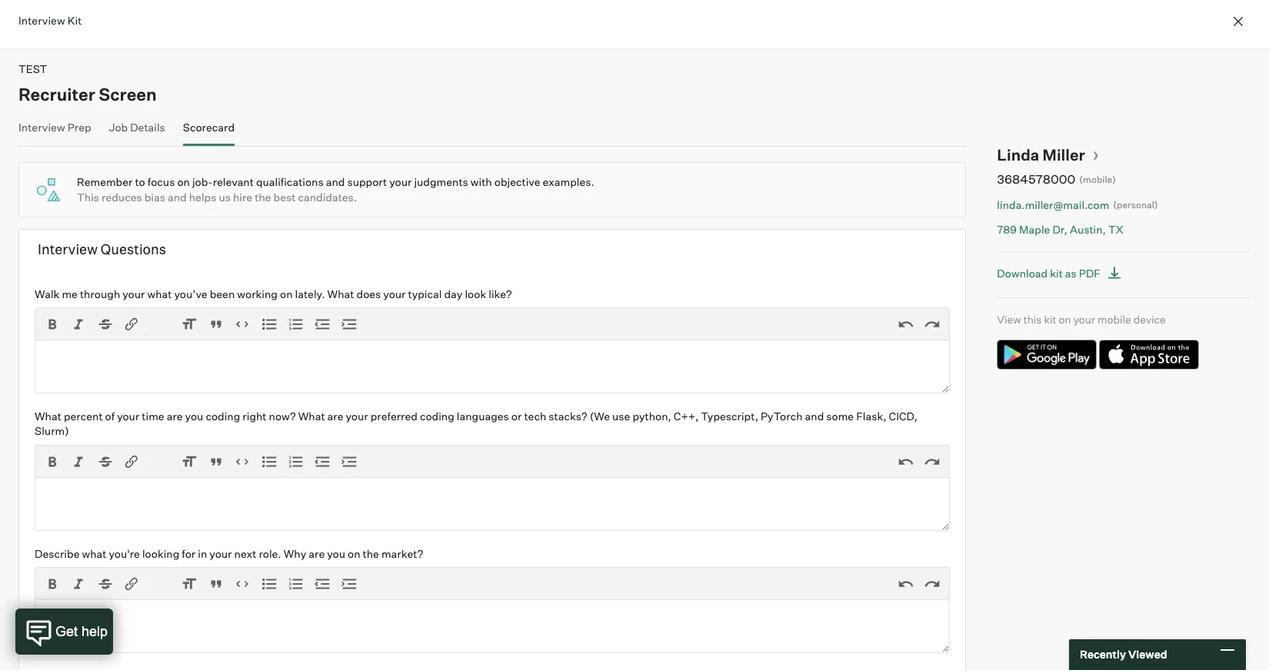 Task type: describe. For each thing, give the bounding box(es) containing it.
to
[[135, 175, 145, 188]]

languages
[[457, 410, 509, 423]]

your left "mobile"
[[1074, 313, 1096, 326]]

job details link
[[109, 120, 165, 143]]

does
[[357, 287, 381, 300]]

your right through
[[123, 287, 145, 300]]

of
[[105, 410, 115, 423]]

this
[[1024, 313, 1042, 326]]

through
[[80, 287, 120, 300]]

your inside remember to focus on job-relevant qualifications and support your judgments with objective examples. this reduces bias and helps us hire the best candidates.
[[389, 175, 412, 188]]

your right does on the top of the page
[[383, 287, 406, 300]]

linda.miller@mail.com link
[[997, 197, 1110, 212]]

typical
[[408, 287, 442, 300]]

scorecard link
[[183, 120, 235, 143]]

your right in
[[210, 548, 232, 561]]

like?
[[489, 287, 512, 300]]

tech
[[524, 410, 546, 423]]

(personal)
[[1113, 199, 1158, 210]]

789 maple dr, austin, tx link
[[997, 222, 1190, 237]]

test
[[18, 62, 47, 75]]

you've
[[174, 287, 207, 300]]

objective
[[494, 175, 540, 188]]

the inside remember to focus on job-relevant qualifications and support your judgments with objective examples. this reduces bias and helps us hire the best candidates.
[[255, 191, 271, 204]]

pdf
[[1079, 267, 1101, 280]]

right
[[243, 410, 267, 423]]

walk me through your what you've been working on lately. what does your typical day look like?
[[35, 287, 512, 300]]

remember
[[77, 175, 133, 188]]

working
[[237, 287, 278, 300]]

1 horizontal spatial are
[[309, 548, 325, 561]]

interview prep link
[[18, 120, 91, 143]]

device
[[1134, 313, 1166, 326]]

role.
[[259, 548, 281, 561]]

789 maple dr, austin, tx
[[997, 223, 1124, 236]]

as
[[1065, 267, 1077, 280]]

percent
[[64, 410, 103, 423]]

0 horizontal spatial what
[[35, 410, 61, 423]]

1 coding from the left
[[206, 410, 240, 423]]

1 horizontal spatial you
[[327, 548, 345, 561]]

best
[[274, 191, 296, 204]]

been
[[210, 287, 235, 300]]

(mobile)
[[1080, 174, 1116, 185]]

stacks?
[[549, 410, 588, 423]]

close image
[[1229, 12, 1248, 31]]

judgments
[[414, 175, 468, 188]]

relevant
[[213, 175, 254, 188]]

0 horizontal spatial are
[[167, 410, 183, 423]]

scorecard
[[183, 120, 235, 133]]

download
[[997, 267, 1048, 280]]

c++,
[[674, 410, 699, 423]]

your left preferred
[[346, 410, 368, 423]]

with
[[471, 175, 492, 188]]

qualifications
[[256, 175, 324, 188]]

next
[[234, 548, 256, 561]]

market?
[[382, 548, 423, 561]]

linda
[[997, 145, 1040, 164]]

walk
[[35, 287, 60, 300]]

2 coding from the left
[[420, 410, 455, 423]]

focus
[[148, 175, 175, 188]]

looking
[[142, 548, 179, 561]]

your right of
[[117, 410, 139, 423]]

in
[[198, 548, 207, 561]]

python,
[[633, 410, 671, 423]]

recently
[[1080, 649, 1126, 662]]

some
[[826, 410, 854, 423]]

interview questions
[[38, 241, 166, 258]]

tx
[[1108, 223, 1124, 236]]

0 vertical spatial what
[[147, 287, 172, 300]]

what percent of your time are you coding right now? what are your preferred coding languages or tech stacks? (we use python, c++, typescript, pytorch and some flask, cicd, slurm)
[[35, 410, 918, 438]]

time
[[142, 410, 164, 423]]

789
[[997, 223, 1017, 236]]

job
[[109, 120, 128, 133]]

recruiter
[[18, 83, 95, 104]]

linda.miller@mail.com (personal)
[[997, 198, 1158, 211]]

interview for interview kit
[[18, 14, 65, 27]]

describe
[[35, 548, 80, 561]]

hire
[[233, 191, 252, 204]]

interview kit
[[18, 14, 82, 27]]

linda miller 3684578000 (mobile)
[[997, 145, 1116, 187]]

1 vertical spatial what
[[82, 548, 106, 561]]



Task type: locate. For each thing, give the bounding box(es) containing it.
are right 'why'
[[309, 548, 325, 561]]

describe what you're looking for in your next role. why are you on the market?
[[35, 548, 423, 561]]

reduces
[[102, 191, 142, 204]]

your right support
[[389, 175, 412, 188]]

1 vertical spatial and
[[168, 191, 187, 204]]

0 horizontal spatial what
[[82, 548, 106, 561]]

you're
[[109, 548, 140, 561]]

None text field
[[35, 478, 950, 531]]

why
[[284, 548, 306, 561]]

kit
[[67, 14, 82, 27]]

this
[[77, 191, 99, 204]]

typescript,
[[701, 410, 759, 423]]

us
[[219, 191, 231, 204]]

for
[[182, 548, 196, 561]]

candidates.
[[298, 191, 357, 204]]

1 horizontal spatial coding
[[420, 410, 455, 423]]

1 vertical spatial interview
[[18, 120, 65, 133]]

what left the you're
[[82, 548, 106, 561]]

mobile
[[1098, 313, 1131, 326]]

what for coding
[[298, 410, 325, 423]]

use
[[612, 410, 630, 423]]

support
[[347, 175, 387, 188]]

prep
[[67, 120, 91, 133]]

1 horizontal spatial the
[[363, 548, 379, 561]]

None text field
[[35, 340, 950, 394], [35, 600, 950, 654], [35, 340, 950, 394], [35, 600, 950, 654]]

you
[[185, 410, 203, 423], [327, 548, 345, 561]]

interview up me
[[38, 241, 98, 258]]

on left market?
[[348, 548, 360, 561]]

on left 'lately.'
[[280, 287, 293, 300]]

coding right preferred
[[420, 410, 455, 423]]

pytorch
[[761, 410, 803, 423]]

are right the time
[[167, 410, 183, 423]]

kit
[[1050, 267, 1063, 280], [1044, 313, 1057, 326]]

maple
[[1019, 223, 1050, 236]]

what left you've
[[147, 287, 172, 300]]

1 horizontal spatial and
[[326, 175, 345, 188]]

1 vertical spatial you
[[327, 548, 345, 561]]

on right the this
[[1059, 313, 1071, 326]]

interview for interview prep
[[18, 120, 65, 133]]

0 vertical spatial the
[[255, 191, 271, 204]]

what right now?
[[298, 410, 325, 423]]

the
[[255, 191, 271, 204], [363, 548, 379, 561]]

what
[[147, 287, 172, 300], [82, 548, 106, 561]]

1 horizontal spatial what
[[298, 410, 325, 423]]

bias
[[144, 191, 165, 204]]

the right hire
[[255, 191, 271, 204]]

now?
[[269, 410, 296, 423]]

or
[[511, 410, 522, 423]]

day
[[444, 287, 463, 300]]

recently viewed
[[1080, 649, 1167, 662]]

interview left kit
[[18, 14, 65, 27]]

the left market?
[[363, 548, 379, 561]]

preferred
[[371, 410, 418, 423]]

0 horizontal spatial the
[[255, 191, 271, 204]]

0 horizontal spatial you
[[185, 410, 203, 423]]

coding
[[206, 410, 240, 423], [420, 410, 455, 423]]

you right 'why'
[[327, 548, 345, 561]]

are
[[167, 410, 183, 423], [327, 410, 344, 423], [309, 548, 325, 561]]

what left does on the top of the page
[[327, 287, 354, 300]]

and left some
[[805, 410, 824, 423]]

2 vertical spatial and
[[805, 410, 824, 423]]

1 vertical spatial the
[[363, 548, 379, 561]]

2 horizontal spatial and
[[805, 410, 824, 423]]

remember to focus on job-relevant qualifications and support your judgments with objective examples. this reduces bias and helps us hire the best candidates.
[[77, 175, 595, 204]]

0 vertical spatial you
[[185, 410, 203, 423]]

kit left as
[[1050, 267, 1063, 280]]

2 horizontal spatial what
[[327, 287, 354, 300]]

download kit as pdf link
[[997, 263, 1126, 283]]

2 horizontal spatial are
[[327, 410, 344, 423]]

interview down recruiter
[[18, 120, 65, 133]]

2 vertical spatial interview
[[38, 241, 98, 258]]

0 vertical spatial interview
[[18, 14, 65, 27]]

viewed
[[1128, 649, 1167, 662]]

look
[[465, 287, 486, 300]]

cicd,
[[889, 410, 918, 423]]

lately.
[[295, 287, 325, 300]]

0 vertical spatial kit
[[1050, 267, 1063, 280]]

me
[[62, 287, 78, 300]]

what
[[327, 287, 354, 300], [35, 410, 61, 423], [298, 410, 325, 423]]

interview prep
[[18, 120, 91, 133]]

flask,
[[856, 410, 887, 423]]

screen
[[99, 83, 157, 104]]

are right now?
[[327, 410, 344, 423]]

miller
[[1043, 145, 1085, 164]]

what up slurm)
[[35, 410, 61, 423]]

coding left right
[[206, 410, 240, 423]]

download kit as pdf
[[997, 267, 1101, 280]]

0 horizontal spatial and
[[168, 191, 187, 204]]

and
[[326, 175, 345, 188], [168, 191, 187, 204], [805, 410, 824, 423]]

job details
[[109, 120, 165, 133]]

and down focus
[[168, 191, 187, 204]]

on left job-
[[177, 175, 190, 188]]

questions
[[101, 241, 166, 258]]

details
[[130, 120, 165, 133]]

kit right the this
[[1044, 313, 1057, 326]]

linda.miller@mail.com
[[997, 198, 1110, 211]]

job-
[[192, 175, 213, 188]]

3684578000
[[997, 172, 1076, 187]]

view
[[997, 313, 1021, 326]]

and inside "what percent of your time are you coding right now? what are your preferred coding languages or tech stacks? (we use python, c++, typescript, pytorch and some flask, cicd, slurm)"
[[805, 410, 824, 423]]

interview
[[18, 14, 65, 27], [18, 120, 65, 133], [38, 241, 98, 258]]

you right the time
[[185, 410, 203, 423]]

what for working
[[327, 287, 354, 300]]

0 vertical spatial and
[[326, 175, 345, 188]]

interview for interview questions
[[38, 241, 98, 258]]

on inside remember to focus on job-relevant qualifications and support your judgments with objective examples. this reduces bias and helps us hire the best candidates.
[[177, 175, 190, 188]]

0 horizontal spatial coding
[[206, 410, 240, 423]]

examples.
[[543, 175, 595, 188]]

1 horizontal spatial what
[[147, 287, 172, 300]]

slurm)
[[35, 425, 69, 438]]

linda miller link
[[997, 145, 1099, 164]]

you inside "what percent of your time are you coding right now? what are your preferred coding languages or tech stacks? (we use python, c++, typescript, pytorch and some flask, cicd, slurm)"
[[185, 410, 203, 423]]

recruiter screen
[[18, 83, 157, 104]]

and up candidates.
[[326, 175, 345, 188]]

1 vertical spatial kit
[[1044, 313, 1057, 326]]

austin,
[[1070, 223, 1106, 236]]



Task type: vqa. For each thing, say whether or not it's contained in the screenshot.
the qualifications
yes



